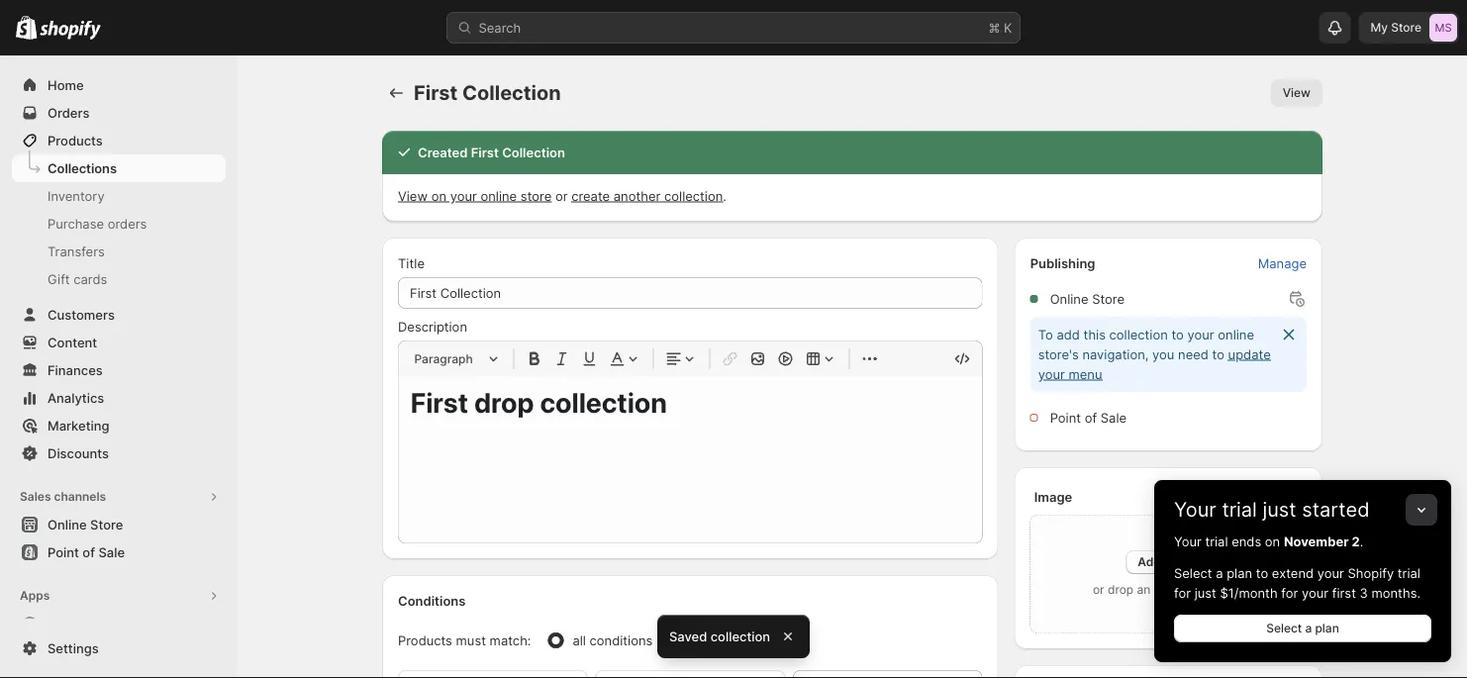 Task type: locate. For each thing, give the bounding box(es) containing it.
plan down first
[[1315, 621, 1339, 636]]

collection right saved
[[711, 629, 770, 644]]

online store down channels
[[48, 517, 123, 532]]

1 horizontal spatial sale
[[1101, 410, 1127, 425]]

0 vertical spatial trial
[[1222, 497, 1257, 522]]

1 vertical spatial image
[[1154, 583, 1188, 597]]

online store
[[1050, 291, 1125, 306], [48, 517, 123, 532]]

1 horizontal spatial online
[[1050, 291, 1089, 306]]

manage button
[[1246, 249, 1319, 277]]

. up shopify
[[1360, 534, 1364, 549]]

1 horizontal spatial a
[[1305, 621, 1312, 636]]

analytics
[[48, 390, 104, 405]]

select inside select a plan to extend your shopify trial for just $1/month for your first 3 months.
[[1174, 565, 1212, 581]]

content
[[48, 335, 97, 350]]

0 horizontal spatial online store
[[48, 517, 123, 532]]

online store link
[[12, 511, 226, 539]]

0 horizontal spatial point of sale
[[48, 545, 125, 560]]

your inside dropdown button
[[1174, 497, 1217, 522]]

1 vertical spatial plan
[[1315, 621, 1339, 636]]

navigation,
[[1082, 347, 1149, 362]]

apps button
[[12, 582, 226, 610]]

to up you
[[1172, 327, 1184, 342]]

for down extend
[[1281, 585, 1298, 600]]

0 horizontal spatial store
[[90, 517, 123, 532]]

0 horizontal spatial on
[[431, 188, 447, 203]]

image right an
[[1154, 583, 1188, 597]]

.
[[723, 188, 727, 203], [1360, 534, 1364, 549]]

0 vertical spatial store
[[1391, 20, 1422, 35]]

select inside select a plan link
[[1266, 621, 1302, 636]]

1 horizontal spatial plan
[[1315, 621, 1339, 636]]

to up $1/month at bottom right
[[1256, 565, 1268, 581]]

0 horizontal spatial of
[[82, 545, 95, 560]]

gift
[[48, 271, 70, 287]]

1 vertical spatial trial
[[1205, 534, 1228, 549]]

collection up created first collection
[[462, 81, 561, 105]]

on inside the your trial just started element
[[1265, 534, 1280, 549]]

of inside point of sale link
[[82, 545, 95, 560]]

store inside button
[[90, 517, 123, 532]]

1 vertical spatial point
[[48, 545, 79, 560]]

settings
[[48, 641, 99, 656]]

a inside select a plan to extend your shopify trial for just $1/month for your first 3 months.
[[1216, 565, 1223, 581]]

orders
[[108, 216, 147, 231]]

0 horizontal spatial point
[[48, 545, 79, 560]]

0 vertical spatial plan
[[1227, 565, 1252, 581]]

your for your trial ends on november 2 .
[[1174, 534, 1202, 549]]

another
[[614, 188, 661, 203]]

my store
[[1371, 20, 1422, 35]]

your inside to add this collection to your online store's navigation, you need to
[[1188, 327, 1214, 342]]

online
[[481, 188, 517, 203], [1218, 327, 1254, 342]]

for down add image
[[1174, 585, 1191, 600]]

online up update
[[1218, 327, 1254, 342]]

point down menu
[[1050, 410, 1081, 425]]

or
[[555, 188, 568, 203], [1093, 583, 1104, 597]]

extend
[[1272, 565, 1314, 581]]

point up apps
[[48, 545, 79, 560]]

1 vertical spatial on
[[1265, 534, 1280, 549]]

0 vertical spatial select
[[1174, 565, 1212, 581]]

first up created
[[414, 81, 458, 105]]

0 vertical spatial collection
[[664, 188, 723, 203]]

collection
[[462, 81, 561, 105], [502, 145, 565, 160]]

1 vertical spatial products
[[398, 633, 452, 648]]

need
[[1178, 347, 1209, 362]]

0 horizontal spatial plan
[[1227, 565, 1252, 581]]

any condition
[[694, 633, 776, 648]]

online down sales channels
[[48, 517, 87, 532]]

1 vertical spatial collection
[[502, 145, 565, 160]]

trial up the months.
[[1398, 565, 1421, 581]]

products inside "products" link
[[48, 133, 103, 148]]

conditions
[[398, 593, 466, 608]]

2 vertical spatial trial
[[1398, 565, 1421, 581]]

search
[[479, 20, 521, 35]]

update
[[1228, 347, 1271, 362]]

select down select a plan to extend your shopify trial for just $1/month for your first 3 months.
[[1266, 621, 1302, 636]]

0 horizontal spatial select
[[1174, 565, 1212, 581]]

purchase orders
[[48, 216, 147, 231]]

to right need
[[1212, 347, 1225, 362]]

1 horizontal spatial products
[[398, 633, 452, 648]]

0 horizontal spatial view
[[398, 188, 428, 203]]

plan
[[1227, 565, 1252, 581], [1315, 621, 1339, 636]]

marketing link
[[12, 412, 226, 440]]

store down sales channels button
[[90, 517, 123, 532]]

or right store
[[555, 188, 568, 203]]

point of sale down online store button
[[48, 545, 125, 560]]

0 vertical spatial point of sale
[[1050, 410, 1127, 425]]

point inside button
[[48, 545, 79, 560]]

1 horizontal spatial just
[[1263, 497, 1297, 522]]

channels
[[54, 490, 106, 504]]

trial up ends
[[1222, 497, 1257, 522]]

view for view on your online store or create another collection .
[[398, 188, 428, 203]]

view on your online store link
[[398, 188, 552, 203]]

image
[[1034, 489, 1072, 504]]

. right another
[[723, 188, 727, 203]]

1 vertical spatial a
[[1305, 621, 1312, 636]]

sale down online store button
[[98, 545, 125, 560]]

trial inside select a plan to extend your shopify trial for just $1/month for your first 3 months.
[[1398, 565, 1421, 581]]

to
[[1172, 327, 1184, 342], [1212, 347, 1225, 362], [1256, 565, 1268, 581], [1191, 583, 1203, 597]]

status
[[1030, 317, 1307, 392]]

0 vertical spatial or
[[555, 188, 568, 203]]

1 horizontal spatial or
[[1093, 583, 1104, 597]]

image up or drop an image to upload
[[1164, 555, 1199, 569]]

a down select a plan to extend your shopify trial for just $1/month for your first 3 months.
[[1305, 621, 1312, 636]]

point
[[1050, 410, 1081, 425], [48, 545, 79, 560]]

1 vertical spatial point of sale
[[48, 545, 125, 560]]

0 horizontal spatial first
[[414, 81, 458, 105]]

title
[[398, 255, 425, 271]]

0 vertical spatial .
[[723, 188, 727, 203]]

update your menu
[[1038, 347, 1271, 382]]

products down the 'conditions'
[[398, 633, 452, 648]]

plan inside select a plan to extend your shopify trial for just $1/month for your first 3 months.
[[1227, 565, 1252, 581]]

1 horizontal spatial point of sale
[[1050, 410, 1127, 425]]

0 vertical spatial on
[[431, 188, 447, 203]]

first collection
[[414, 81, 561, 105]]

trial
[[1222, 497, 1257, 522], [1205, 534, 1228, 549], [1398, 565, 1421, 581]]

products for products
[[48, 133, 103, 148]]

trial left ends
[[1205, 534, 1228, 549]]

select up or drop an image to upload
[[1174, 565, 1212, 581]]

1 vertical spatial your
[[1174, 534, 1202, 549]]

point of sale
[[1050, 410, 1127, 425], [48, 545, 125, 560]]

1 vertical spatial sale
[[98, 545, 125, 560]]

online left store
[[481, 188, 517, 203]]

months.
[[1372, 585, 1421, 600]]

products link
[[12, 127, 226, 154]]

store up this
[[1092, 291, 1125, 306]]

collection
[[664, 188, 723, 203], [1109, 327, 1168, 342], [711, 629, 770, 644]]

your down store's
[[1038, 366, 1065, 382]]

point of sale down menu
[[1050, 410, 1127, 425]]

trial for ends
[[1205, 534, 1228, 549]]

apps
[[20, 589, 50, 603]]

1 vertical spatial or
[[1093, 583, 1104, 597]]

1 vertical spatial first
[[471, 145, 499, 160]]

just left $1/month at bottom right
[[1195, 585, 1217, 600]]

first right created
[[471, 145, 499, 160]]

created
[[418, 145, 468, 160]]

1 vertical spatial collection
[[1109, 327, 1168, 342]]

store right my
[[1391, 20, 1422, 35]]

paragraph button
[[406, 347, 505, 371]]

1 horizontal spatial select
[[1266, 621, 1302, 636]]

1 horizontal spatial .
[[1360, 534, 1364, 549]]

online store up this
[[1050, 291, 1125, 306]]

finances link
[[12, 356, 226, 384]]

0 horizontal spatial just
[[1195, 585, 1217, 600]]

marketing
[[48, 418, 109, 433]]

store
[[1391, 20, 1422, 35], [1092, 291, 1125, 306], [90, 517, 123, 532]]

purchase orders link
[[12, 210, 226, 238]]

store
[[521, 188, 552, 203]]

to left "upload"
[[1191, 583, 1203, 597]]

collection up navigation,
[[1109, 327, 1168, 342]]

view for view
[[1283, 86, 1311, 100]]

plan up $1/month at bottom right
[[1227, 565, 1252, 581]]

0 vertical spatial online
[[481, 188, 517, 203]]

sales channels button
[[12, 483, 226, 511]]

0 vertical spatial a
[[1216, 565, 1223, 581]]

on down created
[[431, 188, 447, 203]]

1 vertical spatial select
[[1266, 621, 1302, 636]]

⌘ k
[[989, 20, 1012, 35]]

sales channels
[[20, 490, 106, 504]]

0 vertical spatial your
[[1174, 497, 1217, 522]]

0 vertical spatial just
[[1263, 497, 1297, 522]]

of down menu
[[1085, 410, 1097, 425]]

select
[[1174, 565, 1212, 581], [1266, 621, 1302, 636]]

2 vertical spatial collection
[[711, 629, 770, 644]]

1 vertical spatial online
[[48, 517, 87, 532]]

first
[[1332, 585, 1356, 600]]

0 vertical spatial point
[[1050, 410, 1081, 425]]

sale
[[1101, 410, 1127, 425], [98, 545, 125, 560]]

shopify
[[1348, 565, 1394, 581]]

0 horizontal spatial or
[[555, 188, 568, 203]]

1 horizontal spatial for
[[1281, 585, 1298, 600]]

collection up store
[[502, 145, 565, 160]]

0 vertical spatial view
[[1283, 86, 1311, 100]]

inventory
[[48, 188, 105, 203]]

1 vertical spatial of
[[82, 545, 95, 560]]

1 vertical spatial online store
[[48, 517, 123, 532]]

for
[[1174, 585, 1191, 600], [1281, 585, 1298, 600]]

0 vertical spatial sale
[[1101, 410, 1127, 425]]

manage
[[1258, 255, 1307, 271]]

a for select a plan
[[1305, 621, 1312, 636]]

your up need
[[1188, 327, 1214, 342]]

collection right another
[[664, 188, 723, 203]]

2 vertical spatial store
[[90, 517, 123, 532]]

transfers link
[[12, 238, 226, 265]]

1 your from the top
[[1174, 497, 1217, 522]]

0 horizontal spatial online
[[481, 188, 517, 203]]

⌘
[[989, 20, 1000, 35]]

0 vertical spatial of
[[1085, 410, 1097, 425]]

you
[[1152, 347, 1175, 362]]

plan inside select a plan link
[[1315, 621, 1339, 636]]

0 vertical spatial first
[[414, 81, 458, 105]]

1 horizontal spatial online store
[[1050, 291, 1125, 306]]

just up your trial ends on november 2 .
[[1263, 497, 1297, 522]]

or left the drop
[[1093, 583, 1104, 597]]

a up "upload"
[[1216, 565, 1223, 581]]

0 horizontal spatial sale
[[98, 545, 125, 560]]

0 horizontal spatial a
[[1216, 565, 1223, 581]]

0 vertical spatial products
[[48, 133, 103, 148]]

2 your from the top
[[1174, 534, 1202, 549]]

on right ends
[[1265, 534, 1280, 549]]

0 horizontal spatial online
[[48, 517, 87, 532]]

1 vertical spatial store
[[1092, 291, 1125, 306]]

1 vertical spatial just
[[1195, 585, 1217, 600]]

view link
[[1271, 79, 1323, 107]]

1 horizontal spatial on
[[1265, 534, 1280, 549]]

online up add
[[1050, 291, 1089, 306]]

november
[[1284, 534, 1349, 549]]

0 horizontal spatial products
[[48, 133, 103, 148]]

1 vertical spatial .
[[1360, 534, 1364, 549]]

2 horizontal spatial store
[[1391, 20, 1422, 35]]

must
[[456, 633, 486, 648]]

1 vertical spatial online
[[1218, 327, 1254, 342]]

store's
[[1038, 347, 1079, 362]]

of down online store button
[[82, 545, 95, 560]]

products down orders
[[48, 133, 103, 148]]

collections
[[48, 160, 117, 176]]

transfers
[[48, 244, 105, 259]]

upload
[[1206, 583, 1244, 597]]

sale down menu
[[1101, 410, 1127, 425]]

online
[[1050, 291, 1089, 306], [48, 517, 87, 532]]

1 horizontal spatial view
[[1283, 86, 1311, 100]]

0 horizontal spatial for
[[1174, 585, 1191, 600]]

just inside dropdown button
[[1263, 497, 1297, 522]]

your inside update your menu
[[1038, 366, 1065, 382]]

None text field
[[793, 670, 983, 678]]

select a plan
[[1266, 621, 1339, 636]]

1 horizontal spatial online
[[1218, 327, 1254, 342]]

0 horizontal spatial .
[[723, 188, 727, 203]]

1 vertical spatial view
[[398, 188, 428, 203]]

a
[[1216, 565, 1223, 581], [1305, 621, 1312, 636]]

. inside the your trial just started element
[[1360, 534, 1364, 549]]

or drop an image to upload
[[1093, 583, 1244, 597]]

just inside select a plan to extend your shopify trial for just $1/month for your first 3 months.
[[1195, 585, 1217, 600]]

discounts link
[[12, 440, 226, 467]]

started
[[1302, 497, 1370, 522]]

trial inside dropdown button
[[1222, 497, 1257, 522]]



Task type: vqa. For each thing, say whether or not it's contained in the screenshot.
View associated with View
yes



Task type: describe. For each thing, give the bounding box(es) containing it.
an
[[1137, 583, 1151, 597]]

paragraph
[[414, 351, 473, 366]]

content link
[[12, 329, 226, 356]]

0 vertical spatial image
[[1164, 555, 1199, 569]]

1 for from the left
[[1174, 585, 1191, 600]]

$1/month
[[1220, 585, 1278, 600]]

online store inside button
[[48, 517, 123, 532]]

1 horizontal spatial of
[[1085, 410, 1097, 425]]

select for select a plan to extend your shopify trial for just $1/month for your first 3 months.
[[1174, 565, 1212, 581]]

description
[[398, 319, 467, 334]]

view on your online store or create another collection .
[[398, 188, 727, 203]]

home link
[[12, 71, 226, 99]]

update your menu link
[[1038, 347, 1271, 382]]

1 horizontal spatial point
[[1050, 410, 1081, 425]]

add image
[[1138, 555, 1199, 569]]

purchase
[[48, 216, 104, 231]]

your trial just started button
[[1154, 480, 1451, 522]]

your up first
[[1317, 565, 1344, 581]]

match:
[[490, 633, 531, 648]]

this
[[1084, 327, 1106, 342]]

0 vertical spatial online
[[1050, 291, 1089, 306]]

all conditions
[[573, 633, 653, 648]]

0 vertical spatial online store
[[1050, 291, 1125, 306]]

create
[[571, 188, 610, 203]]

analytics link
[[12, 384, 226, 412]]

trial for just
[[1222, 497, 1257, 522]]

condition
[[720, 633, 776, 648]]

2
[[1352, 534, 1360, 549]]

0 vertical spatial collection
[[462, 81, 561, 105]]

my store image
[[1430, 14, 1457, 42]]

your trial ends on november 2 .
[[1174, 534, 1364, 549]]

drop
[[1108, 583, 1134, 597]]

inventory link
[[12, 182, 226, 210]]

your trial just started element
[[1154, 532, 1451, 662]]

k
[[1004, 20, 1012, 35]]

products for products must match:
[[398, 633, 452, 648]]

online inside to add this collection to your online store's navigation, you need to
[[1218, 327, 1254, 342]]

settings link
[[12, 635, 226, 662]]

2 for from the left
[[1281, 585, 1298, 600]]

1 horizontal spatial first
[[471, 145, 499, 160]]

home
[[48, 77, 84, 93]]

to
[[1038, 327, 1053, 342]]

shopify image
[[16, 15, 37, 39]]

a for select a plan to extend your shopify trial for just $1/month for your first 3 months.
[[1216, 565, 1223, 581]]

conditions
[[590, 633, 653, 648]]

products must match:
[[398, 633, 531, 648]]

select a plan link
[[1174, 615, 1432, 643]]

create another collection link
[[571, 188, 723, 203]]

customers
[[48, 307, 115, 322]]

add
[[1057, 327, 1080, 342]]

orders
[[48, 105, 90, 120]]

to inside select a plan to extend your shopify trial for just $1/month for your first 3 months.
[[1256, 565, 1268, 581]]

your trial just started
[[1174, 497, 1370, 522]]

your down created
[[450, 188, 477, 203]]

plan for select a plan to extend your shopify trial for just $1/month for your first 3 months.
[[1227, 565, 1252, 581]]

gift cards
[[48, 271, 107, 287]]

shopify image
[[40, 20, 101, 40]]

sale inside button
[[98, 545, 125, 560]]

my
[[1371, 20, 1388, 35]]

online inside online store link
[[48, 517, 87, 532]]

customers link
[[12, 301, 226, 329]]

Title text field
[[398, 277, 983, 309]]

saved
[[669, 629, 707, 644]]

point of sale inside button
[[48, 545, 125, 560]]

1 horizontal spatial store
[[1092, 291, 1125, 306]]

collection inside to add this collection to your online store's navigation, you need to
[[1109, 327, 1168, 342]]

gift cards link
[[12, 265, 226, 293]]

finances
[[48, 362, 103, 378]]

plan for select a plan
[[1315, 621, 1339, 636]]

ends
[[1232, 534, 1262, 549]]

orders link
[[12, 99, 226, 127]]

status containing to add this collection to your online store's navigation, you need to
[[1030, 317, 1307, 392]]

all
[[573, 633, 586, 648]]

cards
[[74, 271, 107, 287]]

your left first
[[1302, 585, 1329, 600]]

select a plan to extend your shopify trial for just $1/month for your first 3 months.
[[1174, 565, 1421, 600]]

sales
[[20, 490, 51, 504]]

point of sale button
[[0, 539, 238, 566]]

your for your trial just started
[[1174, 497, 1217, 522]]

add
[[1138, 555, 1161, 569]]

any
[[694, 633, 716, 648]]

discounts
[[48, 446, 109, 461]]

menu
[[1069, 366, 1102, 382]]

saved collection
[[669, 629, 770, 644]]

select for select a plan
[[1266, 621, 1302, 636]]

point of sale link
[[12, 539, 226, 566]]

collections link
[[12, 154, 226, 182]]

online store button
[[0, 511, 238, 539]]

to add this collection to your online store's navigation, you need to
[[1038, 327, 1254, 362]]



